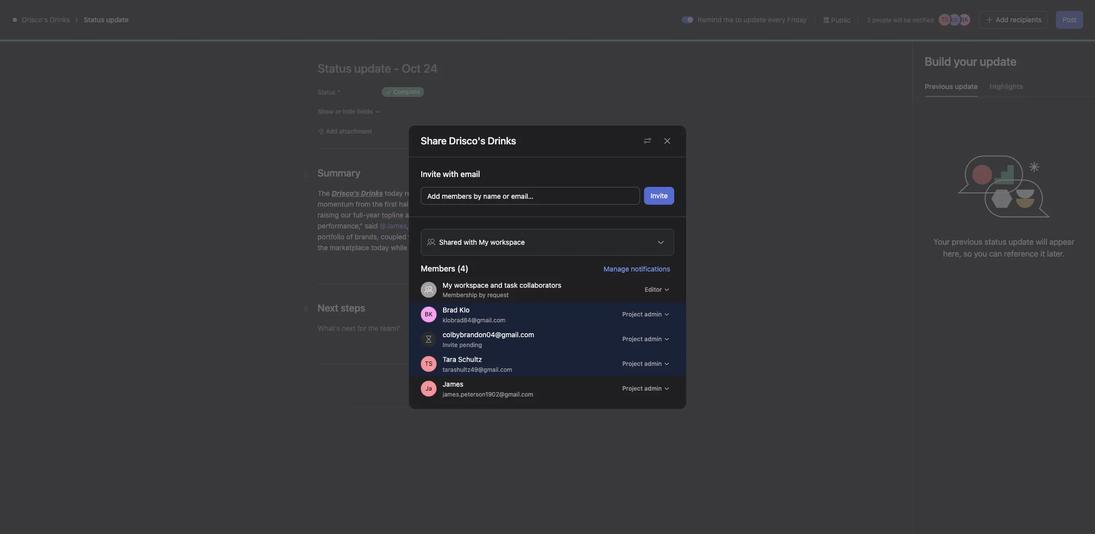 Task type: describe. For each thing, give the bounding box(es) containing it.
the drisco's drinks
[[318, 189, 383, 198]]

the up year
[[372, 200, 383, 208]]

brad klo klobrad84@gmail.com
[[443, 306, 506, 324]]

request
[[487, 291, 509, 299]]

to right the project
[[605, 351, 611, 359]]

send message to members
[[922, 154, 1023, 163]]

project for brad klo
[[622, 311, 643, 318]]

invite button
[[644, 187, 674, 205]]

project privacy dialog image
[[657, 238, 665, 246]]

invite with email
[[421, 170, 480, 179]]

admin for colbybrandon04@gmail.com
[[645, 335, 662, 343]]

editor button
[[640, 283, 674, 297]]

klobrad84@gmail.com
[[443, 316, 506, 324]]

raising
[[318, 211, 339, 219]]

status *
[[318, 89, 340, 96]]

you
[[974, 250, 987, 258]]

ago
[[981, 245, 991, 253]]

2 horizontal spatial drisco's
[[481, 222, 509, 230]]

add members by name or email… button
[[421, 187, 640, 205]]

are
[[585, 200, 595, 208]]

project permissions image
[[644, 137, 652, 145]]

positions
[[533, 233, 562, 241]]

admin for brad klo
[[645, 311, 662, 318]]

and inside my workspace and task collaborators membership by request
[[491, 281, 502, 289]]

of down overall
[[513, 211, 519, 219]]

share drisco's drinks
[[421, 135, 516, 147]]

"we
[[451, 200, 464, 208]]

performance,"
[[318, 222, 363, 230]]

name
[[483, 192, 501, 200]]

groundwork
[[457, 244, 495, 252]]

admin for tara schultz
[[645, 360, 662, 368]]

list image
[[137, 36, 149, 48]]

days
[[916, 11, 929, 19]]

project admin button
[[618, 382, 674, 396]]

of right half
[[413, 200, 419, 208]]

others
[[998, 180, 1022, 189]]

ts button
[[948, 42, 992, 56]]

every
[[768, 15, 786, 24]]

previous
[[925, 82, 953, 91]]

third
[[434, 189, 449, 198]]

bk inside share drisco's drinks dialog
[[425, 311, 433, 318]]

brad inside button
[[941, 180, 958, 189]]

you, brad klo, and 2 others joined
[[922, 180, 1046, 189]]

bottom-
[[419, 211, 445, 219]]

previous
[[952, 238, 983, 247]]

info
[[1048, 8, 1058, 15]]

james link
[[922, 244, 944, 253]]

project admin button for colbybrandon04@gmail.com
[[618, 332, 674, 346]]

my workspace and task collaborators membership by request
[[443, 281, 562, 299]]

manage
[[604, 264, 629, 273]]

remind me to update every friday switch
[[682, 16, 694, 23]]

tara
[[443, 355, 456, 363]]

while
[[391, 244, 407, 252]]

ja
[[426, 385, 432, 392]]

Title of update text field
[[318, 57, 615, 79]]

my
[[443, 281, 452, 289]]

what's in my trial?
[[950, 8, 1002, 15]]

public
[[831, 16, 851, 24]]

of inside . "our leading portfolio of brands, coupled with an aligned and motivated system, positions us to win in the marketplace today while also laying the groundwork for the long term."
[[346, 233, 353, 241]]

share drisco's drinks dialog
[[409, 126, 686, 409]]

build your update
[[925, 54, 1017, 68]]

project admin button for tara schultz
[[618, 357, 674, 371]]

manage notifications button
[[604, 264, 674, 273]]

it
[[1041, 250, 1045, 258]]

today inside today reported third quarter 2023 results, reflecting continued momentum from the first half of the year. "we delivered an overall solid quarter and are raising our full-year topline and bottom-line guidance in light of our year-to-date performance," said
[[385, 189, 403, 198]]

1 our from the left
[[341, 211, 351, 219]]

trial?
[[988, 8, 1002, 15]]

for
[[497, 244, 506, 252]]

james inside project created james 23 minutes ago
[[922, 244, 944, 253]]

portfolio
[[318, 233, 345, 241]]

2
[[992, 180, 996, 189]]

billing
[[1029, 8, 1046, 15]]

project for tara schultz
[[622, 360, 643, 368]]

project for james
[[622, 385, 643, 392]]

members inside add members by name or email… button
[[442, 192, 472, 200]]

today inside . "our leading portfolio of brands, coupled with an aligned and motivated system, positions us to win in the marketplace today while also laying the groundwork for the long term."
[[371, 244, 389, 252]]

@james , chairman and ceo of drisco's drinks
[[380, 222, 533, 230]]

people
[[873, 16, 892, 24]]

.
[[533, 222, 535, 230]]

23
[[948, 245, 955, 253]]

Section title text field
[[318, 302, 365, 315]]

add billing info button
[[1012, 5, 1063, 19]]

pending
[[459, 341, 482, 349]]

goal inside "connect or create a goal to link this project to a larger purpose."
[[530, 351, 544, 359]]

this
[[567, 351, 579, 359]]

project for colbybrandon04@gmail.com
[[622, 335, 643, 343]]

joined
[[1024, 180, 1046, 189]]

by inside my workspace and task collaborators membership by request
[[479, 291, 486, 299]]

klo
[[460, 306, 470, 314]]

light
[[497, 211, 511, 219]]

brands,
[[355, 233, 379, 241]]

invite for invite with email
[[421, 170, 441, 179]]

to inside . "our leading portfolio of brands, coupled with an aligned and motivated system, positions us to win in the marketplace today while also laying the groundwork for the long term."
[[573, 233, 579, 241]]

@james link
[[380, 222, 407, 230]]

an inside . "our leading portfolio of brands, coupled with an aligned and motivated system, positions us to win in the marketplace today while also laying the groundwork for the long term."
[[424, 233, 431, 241]]

with email
[[443, 170, 480, 179]]

project admin for brad klo
[[622, 311, 662, 318]]

add recipients button
[[980, 11, 1048, 29]]

laying
[[424, 244, 443, 252]]

appear
[[1050, 238, 1075, 247]]

guidance
[[458, 211, 488, 219]]

trial
[[929, 4, 940, 12]]

project admin for james
[[622, 385, 662, 392]]

also
[[409, 244, 422, 252]]

the up bottom-
[[421, 200, 431, 208]]

connect
[[465, 351, 492, 359]]

said
[[365, 222, 378, 230]]

add goal
[[478, 382, 506, 391]]

recipients
[[1011, 15, 1042, 24]]

in inside button
[[971, 8, 976, 15]]

today reported third quarter 2023 results, reflecting continued momentum from the first half of the year. "we delivered an overall solid quarter and are raising our full-year topline and bottom-line guidance in light of our year-to-date performance," said
[[318, 189, 597, 230]]

dashboard
[[421, 62, 457, 70]]

by inside button
[[474, 192, 481, 200]]

ts inside share drisco's drinks dialog
[[425, 360, 433, 368]]

larger
[[465, 362, 484, 370]]

2 horizontal spatial drinks
[[511, 222, 533, 230]]

an inside today reported third quarter 2023 results, reflecting continued momentum from the first half of the year. "we delivered an overall solid quarter and are raising our full-year topline and bottom-line guidance in light of our year-to-date performance," said
[[497, 200, 505, 208]]

and down 'line'
[[443, 222, 455, 230]]

free trial 25 days left
[[907, 4, 940, 19]]

results,
[[495, 189, 518, 198]]

shared with my workspace option group
[[421, 229, 674, 256]]

momentum
[[318, 200, 354, 208]]

first
[[385, 200, 397, 208]]



Task type: vqa. For each thing, say whether or not it's contained in the screenshot.
the Oct 30, 2023 related to 3️⃣ Third: Get organized with sections cell
no



Task type: locate. For each thing, give the bounding box(es) containing it.
long
[[520, 244, 534, 252]]

1 vertical spatial project admin button
[[618, 332, 674, 346]]

a right 'create'
[[525, 351, 528, 359]]

0 vertical spatial project admin button
[[618, 308, 674, 322]]

with inside shared with my workspace option group
[[464, 238, 477, 246]]

1 horizontal spatial what's
[[950, 8, 970, 15]]

invite inside button
[[651, 191, 668, 200]]

task
[[504, 281, 518, 289]]

drinks up system, at the top of page
[[511, 222, 533, 230]]

by
[[474, 192, 481, 200], [479, 291, 486, 299]]

me
[[724, 15, 734, 24]]

what's down build
[[911, 89, 942, 101]]

admin inside popup button
[[645, 385, 662, 392]]

status
[[985, 238, 1007, 247]]

leading
[[553, 222, 576, 230]]

today down brands,
[[371, 244, 389, 252]]

1 horizontal spatial drisco's
[[332, 189, 359, 198]]

invite up the "project privacy dialog" image
[[651, 191, 668, 200]]

james left 23
[[922, 244, 944, 253]]

james right ja at bottom left
[[443, 380, 463, 388]]

invite up tara
[[443, 341, 458, 349]]

0 vertical spatial bk
[[961, 16, 969, 23]]

0 horizontal spatial members
[[442, 192, 472, 200]]

0 vertical spatial by
[[474, 192, 481, 200]]

2 horizontal spatial in
[[971, 8, 976, 15]]

or up purpose.
[[494, 351, 501, 359]]

our up performance,"
[[341, 211, 351, 219]]

0 horizontal spatial goal
[[492, 382, 506, 391]]

0 horizontal spatial brad
[[443, 306, 458, 314]]

the status?
[[944, 89, 994, 101]]

2 our from the left
[[521, 211, 532, 219]]

1 horizontal spatial in
[[594, 233, 599, 241]]

an up light
[[497, 200, 505, 208]]

1 vertical spatial brad
[[443, 306, 458, 314]]

drisco's up momentum
[[332, 189, 359, 198]]

1 vertical spatial or
[[494, 351, 501, 359]]

members up 'line'
[[442, 192, 472, 200]]

0 horizontal spatial ts
[[425, 360, 433, 368]]

1 horizontal spatial or
[[503, 192, 509, 200]]

connect or create a goal to link this project to a larger purpose.
[[465, 351, 617, 370]]

invite
[[421, 170, 441, 179], [651, 191, 668, 200], [443, 341, 458, 349]]

manage notifications
[[604, 264, 670, 273]]

2 vertical spatial in
[[594, 233, 599, 241]]

0 vertical spatial james
[[922, 244, 944, 253]]

1 vertical spatial bk
[[425, 311, 433, 318]]

add
[[1017, 8, 1028, 15], [996, 15, 1009, 24], [427, 192, 440, 200], [478, 382, 491, 391]]

and left the are
[[572, 200, 583, 208]]

today up "first"
[[385, 189, 403, 198]]

1 vertical spatial what's
[[911, 89, 942, 101]]

1 vertical spatial members
[[442, 192, 472, 200]]

add for add recipients
[[996, 15, 1009, 24]]

2 project admin from the top
[[622, 335, 662, 343]]

1 vertical spatial ts
[[961, 45, 969, 52]]

will
[[893, 16, 902, 24], [1036, 238, 1048, 247]]

1 vertical spatial invite
[[651, 191, 668, 200]]

quarter up to- at right
[[546, 200, 570, 208]]

members (4)
[[421, 264, 469, 273]]

None text field
[[160, 33, 233, 51]]

goal down purpose.
[[492, 382, 506, 391]]

continued
[[552, 189, 584, 198]]

1 horizontal spatial invite
[[443, 341, 458, 349]]

project created james 23 minutes ago
[[922, 232, 991, 253]]

*
[[338, 89, 340, 96]]

left
[[931, 11, 940, 19]]

what's
[[950, 8, 970, 15], [911, 89, 942, 101]]

project admin
[[622, 311, 662, 318], [622, 335, 662, 343], [622, 360, 662, 368], [622, 385, 662, 392]]

0 horizontal spatial bk
[[425, 311, 433, 318]]

full-
[[353, 211, 366, 219]]

with down the ceo
[[464, 238, 477, 246]]

and down the ceo
[[458, 233, 470, 241]]

with up "also"
[[408, 233, 422, 241]]

ts up build your update
[[961, 45, 969, 52]]

admin for james
[[645, 385, 662, 392]]

0 horizontal spatial quarter
[[451, 189, 474, 198]]

1 vertical spatial drisco's
[[332, 189, 359, 198]]

to right message
[[978, 154, 986, 163]]

membership
[[443, 291, 477, 299]]

1 vertical spatial will
[[1036, 238, 1048, 247]]

to right us
[[573, 233, 579, 241]]

members up others
[[988, 154, 1023, 163]]

brad left klo on the bottom
[[443, 306, 458, 314]]

0 vertical spatial status
[[84, 15, 104, 24]]

by down workspace
[[479, 291, 486, 299]]

and up request
[[491, 281, 502, 289]]

Project description title text field
[[314, 98, 407, 119]]

system,
[[506, 233, 531, 241]]

1 horizontal spatial drinks
[[361, 189, 383, 198]]

add for add billing info
[[1017, 8, 1028, 15]]

or inside "connect or create a goal to link this project to a larger purpose."
[[494, 351, 501, 359]]

3
[[867, 16, 871, 24]]

0 vertical spatial what's
[[950, 8, 970, 15]]

0 vertical spatial an
[[497, 200, 505, 208]]

in left light
[[490, 211, 495, 219]]

0 horizontal spatial in
[[490, 211, 495, 219]]

1 horizontal spatial status
[[318, 89, 336, 96]]

3 people will be notified
[[867, 16, 934, 24]]

half
[[399, 200, 411, 208]]

purpose.
[[486, 362, 514, 370]]

list box
[[431, 4, 668, 20]]

us
[[563, 233, 571, 241]]

2 vertical spatial drinks
[[511, 222, 533, 230]]

1 a from the left
[[525, 351, 528, 359]]

0 vertical spatial will
[[893, 16, 902, 24]]

brad inside brad klo klobrad84@gmail.com
[[443, 306, 458, 314]]

project admin for colbybrandon04@gmail.com
[[622, 335, 662, 343]]

usersicon image
[[425, 286, 433, 294]]

project admin inside popup button
[[622, 385, 662, 392]]

0 horizontal spatial our
[[341, 211, 351, 219]]

bk down usersicon
[[425, 311, 433, 318]]

ts
[[941, 16, 949, 23], [961, 45, 969, 52], [425, 360, 433, 368]]

2 vertical spatial drisco's
[[481, 222, 509, 230]]

update inside the your previous status update will appear here, so you can reference it later.
[[1009, 238, 1034, 247]]

1 horizontal spatial with
[[464, 238, 477, 246]]

2 project admin button from the top
[[618, 332, 674, 346]]

1 horizontal spatial members
[[988, 154, 1023, 163]]

or right name
[[503, 192, 509, 200]]

0 vertical spatial ts
[[941, 16, 949, 23]]

what's up co at the top right
[[950, 8, 970, 15]]

0 vertical spatial in
[[971, 8, 976, 15]]

in right win
[[594, 233, 599, 241]]

4 project admin from the top
[[622, 385, 662, 392]]

drinks up from
[[361, 189, 383, 198]]

25
[[907, 11, 914, 19]]

tab list containing previous update
[[913, 81, 1095, 98]]

message
[[943, 154, 976, 163]]

add inside add goal button
[[478, 382, 491, 391]]

0 horizontal spatial with
[[408, 233, 422, 241]]

1 horizontal spatial an
[[497, 200, 505, 208]]

you, brad klo, and 2 others joined button
[[922, 179, 1046, 189]]

link
[[554, 351, 565, 359]]

calendar link
[[313, 61, 351, 72]]

status for status *
[[318, 89, 336, 96]]

an down the chairman
[[424, 233, 431, 241]]

1 vertical spatial an
[[424, 233, 431, 241]]

add billing info
[[1017, 8, 1058, 15]]

will up it
[[1036, 238, 1048, 247]]

free
[[915, 4, 927, 12]]

2 horizontal spatial ts
[[961, 45, 969, 52]]

or inside button
[[503, 192, 509, 200]]

1 horizontal spatial a
[[613, 351, 617, 359]]

to left link at the right bottom of the page
[[546, 351, 552, 359]]

to-
[[550, 211, 560, 219]]

0 vertical spatial today
[[385, 189, 403, 198]]

brad left klo,
[[941, 180, 958, 189]]

1 vertical spatial status
[[318, 89, 336, 96]]

by left name
[[474, 192, 481, 200]]

1 vertical spatial drinks
[[361, 189, 383, 198]]

0 horizontal spatial status
[[84, 15, 104, 24]]

2 admin from the top
[[645, 335, 662, 343]]

0 vertical spatial brad
[[941, 180, 958, 189]]

goal left link at the right bottom of the page
[[530, 351, 544, 359]]

"our
[[537, 222, 551, 230]]

0 horizontal spatial an
[[424, 233, 431, 241]]

@james
[[380, 222, 407, 230]]

james inside james james.peterson1902@gmail.com
[[443, 380, 463, 388]]

1 vertical spatial quarter
[[546, 200, 570, 208]]

add for add members by name or email…
[[427, 192, 440, 200]]

friday
[[787, 15, 807, 24]]

and left 2
[[976, 180, 990, 189]]

project admin button for brad klo
[[618, 308, 674, 322]]

1 vertical spatial james
[[443, 380, 463, 388]]

a right the project
[[613, 351, 617, 359]]

overall
[[506, 200, 527, 208]]

the down the aligned
[[445, 244, 455, 252]]

in inside . "our leading portfolio of brands, coupled with an aligned and motivated system, positions us to win in the marketplace today while also laying the groundwork for the long term."
[[594, 233, 599, 241]]

tab list
[[913, 81, 1095, 98]]

add inside add billing info button
[[1017, 8, 1028, 15]]

3 admin from the top
[[645, 360, 662, 368]]

0 vertical spatial quarter
[[451, 189, 474, 198]]

shared
[[439, 238, 462, 246]]

post
[[1063, 15, 1077, 24]]

0 horizontal spatial or
[[494, 351, 501, 359]]

aligned
[[433, 233, 457, 241]]

1 horizontal spatial our
[[521, 211, 532, 219]]

ceo
[[457, 222, 471, 230]]

your
[[934, 238, 950, 247]]

1 vertical spatial in
[[490, 211, 495, 219]]

a
[[525, 351, 528, 359], [613, 351, 617, 359]]

topline
[[382, 211, 403, 219]]

shared with my workspace
[[439, 238, 525, 246]]

3 project admin from the top
[[622, 360, 662, 368]]

1 vertical spatial by
[[479, 291, 486, 299]]

of up marketplace
[[346, 233, 353, 241]]

2 project from the top
[[622, 335, 643, 343]]

1 horizontal spatial quarter
[[546, 200, 570, 208]]

0 horizontal spatial a
[[525, 351, 528, 359]]

0 vertical spatial invite
[[421, 170, 441, 179]]

0 vertical spatial drinks
[[50, 15, 70, 24]]

0 vertical spatial members
[[988, 154, 1023, 163]]

drisco's up motivated
[[481, 222, 509, 230]]

and up ,
[[405, 211, 417, 219]]

our down overall
[[521, 211, 532, 219]]

2 horizontal spatial invite
[[651, 191, 668, 200]]

1 project admin button from the top
[[618, 308, 674, 322]]

0 vertical spatial goal
[[530, 351, 544, 359]]

in left my
[[971, 8, 976, 15]]

will left be in the top right of the page
[[893, 16, 902, 24]]

1 vertical spatial today
[[371, 244, 389, 252]]

what's the status?
[[911, 89, 994, 101]]

can
[[989, 250, 1002, 258]]

workflow
[[371, 62, 401, 70]]

with inside . "our leading portfolio of brands, coupled with an aligned and motivated system, positions us to win in the marketplace today while also laying the groundwork for the long term."
[[408, 233, 422, 241]]

co
[[951, 16, 958, 23]]

coupled
[[381, 233, 407, 241]]

1 horizontal spatial james
[[922, 244, 944, 253]]

2 a from the left
[[613, 351, 617, 359]]

add inside add recipients button
[[996, 15, 1009, 24]]

add report section image
[[451, 384, 467, 400]]

Section title text field
[[318, 166, 360, 180]]

previous update
[[925, 82, 978, 91]]

1 vertical spatial goal
[[492, 382, 506, 391]]

james james.peterson1902@gmail.com
[[443, 380, 533, 398]]

1 horizontal spatial ts
[[941, 16, 949, 23]]

4 admin from the top
[[645, 385, 662, 392]]

ts left co at the top right
[[941, 16, 949, 23]]

invite up third
[[421, 170, 441, 179]]

1 horizontal spatial brad
[[941, 180, 958, 189]]

1 horizontal spatial goal
[[530, 351, 544, 359]]

goal inside add goal button
[[492, 382, 506, 391]]

year.
[[433, 200, 449, 208]]

what's for what's in my trial?
[[950, 8, 970, 15]]

1 horizontal spatial bk
[[961, 16, 969, 23]]

tara schultz tarashultz49@gmail.com
[[443, 355, 512, 373]]

ts left tara
[[425, 360, 433, 368]]

project inside popup button
[[622, 385, 643, 392]]

status for status update
[[84, 15, 104, 24]]

2 vertical spatial ts
[[425, 360, 433, 368]]

create
[[503, 351, 523, 359]]

0 horizontal spatial drisco's
[[22, 15, 48, 24]]

calendar
[[321, 62, 351, 70]]

the down "portfolio"
[[318, 244, 328, 252]]

1 admin from the top
[[645, 311, 662, 318]]

connected goals
[[320, 316, 395, 328]]

close this dialog image
[[664, 137, 671, 145]]

4 project from the top
[[622, 385, 643, 392]]

0 horizontal spatial james
[[443, 380, 463, 388]]

drinks up home "link" at the top of page
[[50, 15, 70, 24]]

1 horizontal spatial will
[[1036, 238, 1048, 247]]

my
[[978, 8, 986, 15]]

0 horizontal spatial what's
[[911, 89, 942, 101]]

line
[[445, 211, 457, 219]]

term."
[[536, 244, 555, 252]]

the right for
[[508, 244, 518, 252]]

what's inside button
[[950, 8, 970, 15]]

3 project from the top
[[622, 360, 643, 368]]

build
[[925, 54, 951, 68]]

and inside . "our leading portfolio of brands, coupled with an aligned and motivated system, positions us to win in the marketplace today while also laying the groundwork for the long term."
[[458, 233, 470, 241]]

invite inside colbybrandon04@gmail.com invite pending
[[443, 341, 458, 349]]

our
[[341, 211, 351, 219], [521, 211, 532, 219]]

0 horizontal spatial will
[[893, 16, 902, 24]]

be
[[904, 16, 911, 24]]

ts inside button
[[961, 45, 969, 52]]

0 vertical spatial or
[[503, 192, 509, 200]]

project admin for tara schultz
[[622, 360, 662, 368]]

0 horizontal spatial drinks
[[50, 15, 70, 24]]

1 project admin from the top
[[622, 311, 662, 318]]

schultz
[[458, 355, 482, 363]]

add to starred image
[[251, 38, 259, 46]]

quarter up "we
[[451, 189, 474, 198]]

0 horizontal spatial invite
[[421, 170, 441, 179]]

status up home "link" at the top of page
[[84, 15, 104, 24]]

1 project from the top
[[622, 311, 643, 318]]

project admin button
[[618, 308, 674, 322], [618, 332, 674, 346], [618, 357, 674, 371]]

what's for what's the status?
[[911, 89, 942, 101]]

in inside today reported third quarter 2023 results, reflecting continued momentum from the first half of the year. "we delivered an overall solid quarter and are raising our full-year topline and bottom-line guidance in light of our year-to-date performance," said
[[490, 211, 495, 219]]

drisco's drinks
[[22, 15, 70, 24]]

and inside button
[[976, 180, 990, 189]]

3 project admin button from the top
[[618, 357, 674, 371]]

add inside add members by name or email… button
[[427, 192, 440, 200]]

of down guidance
[[473, 222, 480, 230]]

your previous status update will appear here, so you can reference it later.
[[934, 238, 1075, 258]]

reported
[[405, 189, 432, 198]]

add for add goal
[[478, 382, 491, 391]]

will inside the your previous status update will appear here, so you can reference it later.
[[1036, 238, 1048, 247]]

dashboard link
[[413, 61, 457, 72]]

or
[[503, 192, 509, 200], [494, 351, 501, 359]]

to right me
[[735, 15, 742, 24]]

status update
[[84, 15, 129, 24]]

add goal button
[[465, 378, 509, 396]]

bk right co at the top right
[[961, 16, 969, 23]]

invite for invite
[[651, 191, 668, 200]]

project roles
[[320, 215, 375, 227]]

editor
[[645, 286, 662, 293]]

2 vertical spatial invite
[[443, 341, 458, 349]]

drisco's up home
[[22, 15, 48, 24]]

status left * at the top of the page
[[318, 89, 336, 96]]

2 vertical spatial project admin button
[[618, 357, 674, 371]]

0 vertical spatial drisco's
[[22, 15, 48, 24]]



